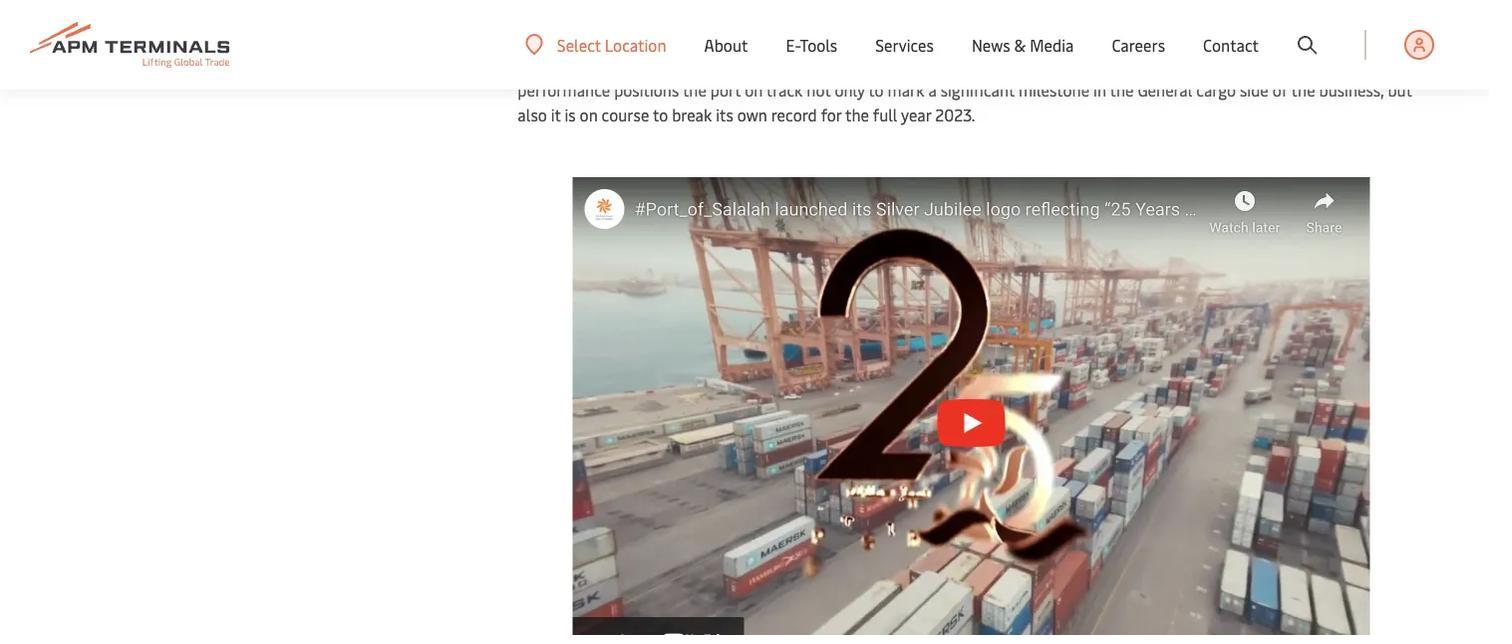 Task type: locate. For each thing, give the bounding box(es) containing it.
growth up media
[[1025, 4, 1077, 26]]

we left have at the top of the page
[[1159, 29, 1179, 51]]

on
[[745, 79, 763, 101], [580, 104, 598, 126]]

container up have at the top of the page
[[1162, 4, 1231, 26]]

1 vertical spatial significant
[[941, 79, 1015, 101]]

volume
[[599, 4, 652, 26]]

volumes,
[[678, 54, 742, 76]]

witnessed up "creating"
[[852, 4, 924, 26]]

for down the not
[[821, 104, 842, 126]]

news
[[972, 34, 1010, 56]]

a up the not
[[817, 54, 825, 76]]

general
[[578, 54, 631, 76]]

to down positions
[[653, 104, 668, 126]]

general
[[1265, 4, 1320, 26], [1138, 79, 1192, 101]]

1 vertical spatial is
[[565, 104, 576, 126]]

2 horizontal spatial cargo
[[1324, 4, 1363, 26]]

is down salalah
[[824, 29, 835, 51]]

increase
[[994, 54, 1053, 76]]

a
[[928, 4, 936, 26], [1296, 29, 1305, 51], [817, 54, 825, 76], [928, 79, 937, 101]]

in down first
[[1093, 79, 1106, 101]]

is
[[824, 29, 835, 51], [565, 104, 576, 126]]

the up about
[[715, 4, 738, 26]]

of down the this
[[1272, 79, 1288, 101]]

substantial
[[829, 54, 909, 76]]

business,
[[1319, 79, 1384, 101]]

creating
[[839, 29, 897, 51]]

location
[[605, 34, 666, 55]]

0 vertical spatial to
[[868, 79, 884, 101]]

significant
[[1308, 29, 1383, 51], [941, 79, 1015, 101]]

0 vertical spatial for
[[987, 29, 1007, 51]]

we
[[1086, 29, 1106, 51], [1159, 29, 1179, 51]]

significant up impressive
[[1308, 29, 1383, 51]]

tools
[[800, 34, 837, 56]]

we right as
[[1086, 29, 1106, 51]]

the down as
[[1073, 54, 1097, 76]]

0 vertical spatial side
[[1367, 4, 1396, 26]]

more
[[901, 29, 938, 51]]

positions
[[614, 79, 679, 101]]

0 horizontal spatial to
[[653, 104, 668, 126]]

track
[[766, 79, 803, 101]]

general right and
[[1265, 4, 1320, 26]]

growth
[[1025, 4, 1077, 26], [1011, 29, 1062, 51]]

0 horizontal spatial witnessed
[[852, 4, 924, 26]]

container
[[1162, 4, 1231, 26], [685, 29, 754, 51]]

1 vertical spatial to
[[653, 104, 668, 126]]

cargo up positions
[[635, 54, 675, 76]]

1 horizontal spatial cargo
[[1196, 79, 1236, 101]]

is right it
[[565, 104, 576, 126]]

0 horizontal spatial we
[[1086, 29, 1106, 51]]

percent
[[935, 54, 990, 76]]

a up more on the top right
[[928, 4, 936, 26]]

cargo down 'year.'
[[1196, 79, 1236, 101]]

side up but
[[1367, 4, 1396, 26]]

salalah
[[796, 4, 848, 26]]

also
[[518, 104, 547, 126]]

0 horizontal spatial side
[[1240, 79, 1269, 101]]

select location
[[557, 34, 666, 55]]

26
[[913, 54, 931, 76]]

0 horizontal spatial for
[[821, 104, 842, 126]]

0 vertical spatial general
[[1265, 4, 1320, 26]]

2 we from the left
[[1159, 29, 1179, 51]]

surge
[[518, 54, 557, 76]]

1 vertical spatial cargo
[[635, 54, 675, 76]]

1 horizontal spatial side
[[1367, 4, 1396, 26]]

1 vertical spatial container
[[685, 29, 754, 51]]

to
[[868, 79, 884, 101], [653, 104, 668, 126]]

for left &
[[987, 29, 1007, 51]]

about
[[704, 34, 748, 56]]

for
[[987, 29, 1007, 51], [821, 104, 842, 126]]

0 vertical spatial is
[[824, 29, 835, 51]]

as
[[1066, 29, 1082, 51]]

milestone
[[1019, 79, 1090, 101]]

growth up increase at the top right
[[1011, 29, 1062, 51]]

witnessed down and
[[1220, 29, 1292, 51]]

cargo up impressive
[[1324, 4, 1363, 26]]

container up 'volumes,'
[[685, 29, 754, 51]]

of up terminal
[[777, 4, 792, 26]]

on up own
[[745, 79, 763, 101]]

0 horizontal spatial general
[[1138, 79, 1192, 101]]

side
[[1367, 4, 1396, 26], [1240, 79, 1269, 101]]

select location button
[[525, 34, 666, 56]]

0 vertical spatial growth
[[1025, 4, 1077, 26]]

full
[[873, 104, 897, 126]]

general down half
[[1138, 79, 1192, 101]]

the down only
[[845, 104, 869, 126]]

on right it
[[580, 104, 598, 126]]

terms
[[534, 4, 577, 26]]

significant down percent
[[941, 79, 1015, 101]]

remarkable
[[940, 4, 1022, 26]]

a up impressive
[[1296, 29, 1305, 51]]

the down first
[[1110, 79, 1134, 101]]

the down impressive
[[1291, 79, 1315, 101]]

growth,
[[656, 4, 711, 26]]

contact
[[1203, 34, 1259, 56]]

1 horizontal spatial general
[[1265, 4, 1320, 26]]

1 horizontal spatial on
[[745, 79, 763, 101]]

0 vertical spatial significant
[[1308, 29, 1383, 51]]

witnessed
[[852, 4, 924, 26], [1220, 29, 1292, 51]]

careers
[[1112, 34, 1165, 56]]

1 horizontal spatial we
[[1159, 29, 1179, 51]]

0 vertical spatial on
[[745, 79, 763, 101]]

the
[[715, 4, 738, 26], [1134, 4, 1158, 26], [518, 29, 542, 51], [658, 29, 682, 51], [1073, 54, 1097, 76], [683, 79, 707, 101], [1110, 79, 1134, 101], [1291, 79, 1315, 101], [845, 104, 869, 126]]

recording
[[746, 54, 813, 76]]

0 vertical spatial cargo
[[1324, 4, 1363, 26]]

1 horizontal spatial for
[[987, 29, 1007, 51]]

1 vertical spatial for
[[821, 104, 842, 126]]

impressive
[[1285, 54, 1361, 76]]

a right mark
[[928, 79, 937, 101]]

0 horizontal spatial on
[[580, 104, 598, 126]]

e-tools button
[[786, 0, 837, 90]]

of
[[581, 4, 596, 26], [777, 4, 792, 26], [1400, 4, 1415, 26], [1166, 54, 1182, 76], [1272, 79, 1288, 101]]

cargo
[[1324, 4, 1363, 26], [635, 54, 675, 76], [1196, 79, 1236, 101]]

news & media button
[[972, 0, 1074, 90]]

0 horizontal spatial is
[[565, 104, 576, 126]]

0 vertical spatial container
[[1162, 4, 1231, 26]]

side down the this
[[1240, 79, 1269, 101]]

port
[[742, 4, 773, 26]]

course
[[602, 104, 649, 126]]

to down substantial
[[868, 79, 884, 101]]

its
[[716, 104, 733, 126]]

select
[[557, 34, 601, 55]]

1 horizontal spatial container
[[1162, 4, 1231, 26]]

1 vertical spatial witnessed
[[1220, 29, 1292, 51]]

in
[[1118, 4, 1131, 26], [561, 54, 574, 76], [1056, 54, 1069, 76], [1093, 79, 1106, 101]]



Task type: describe. For each thing, give the bounding box(es) containing it.
of up business.
[[581, 4, 596, 26]]

of left this
[[1166, 54, 1182, 76]]

it
[[551, 104, 561, 126]]

1 horizontal spatial witnessed
[[1220, 29, 1292, 51]]

space
[[942, 29, 983, 51]]

e-
[[786, 34, 800, 56]]

1 vertical spatial growth
[[1011, 29, 1062, 51]]

this
[[1252, 54, 1281, 76]]

terminal
[[758, 29, 820, 51]]

record
[[771, 104, 817, 126]]

media
[[1030, 34, 1074, 56]]

mark
[[888, 79, 925, 101]]

contact button
[[1203, 0, 1259, 90]]

&
[[1014, 34, 1026, 56]]

1 horizontal spatial to
[[868, 79, 884, 101]]

1 vertical spatial general
[[1138, 79, 1192, 101]]

services
[[875, 34, 934, 56]]

1 horizontal spatial is
[[824, 29, 835, 51]]

0 horizontal spatial significant
[[941, 79, 1015, 101]]

have
[[1183, 29, 1217, 51]]

1 horizontal spatial significant
[[1308, 29, 1383, 51]]

of up but
[[1400, 4, 1415, 26]]

year
[[901, 104, 931, 126]]

0 horizontal spatial cargo
[[635, 54, 675, 76]]

2 vertical spatial cargo
[[1196, 79, 1236, 101]]

port
[[710, 79, 741, 101]]

1 we from the left
[[1086, 29, 1106, 51]]

this
[[1185, 54, 1212, 76]]

in up milestone
[[1056, 54, 1069, 76]]

year.
[[1215, 54, 1248, 76]]

services button
[[875, 0, 934, 90]]

business.
[[545, 29, 610, 51]]

1 vertical spatial side
[[1240, 79, 1269, 101]]

in up speak,
[[1118, 4, 1131, 26]]

0 vertical spatial witnessed
[[852, 4, 924, 26]]

first
[[1101, 54, 1130, 76]]

performance
[[518, 79, 610, 101]]

the up break
[[683, 79, 707, 101]]

not
[[807, 79, 831, 101]]

news & media
[[972, 34, 1074, 56]]

in up performance
[[561, 54, 574, 76]]

half
[[1134, 54, 1162, 76]]

only
[[835, 79, 865, 101]]

both
[[1080, 4, 1114, 26]]

own
[[737, 104, 767, 126]]

the down in
[[518, 29, 542, 51]]

2023.
[[935, 104, 975, 126]]

in terms of volume growth, the port of salalah witnessed a remarkable growth both in the container and general cargo side of the business. while the container terminal is creating more space for growth as we speak, we have witnessed a significant surge in general cargo volumes, recording a substantial 26 percent increase in the first half of this year. this impressive performance positions the port on track not only to mark a significant milestone in the general cargo side of the business, but also it is on course to break its own record for the full year 2023.
[[518, 4, 1415, 126]]

1 vertical spatial on
[[580, 104, 598, 126]]

0 horizontal spatial container
[[685, 29, 754, 51]]

e-tools
[[786, 34, 837, 56]]

while
[[614, 29, 654, 51]]

the down growth,
[[658, 29, 682, 51]]

about button
[[704, 0, 748, 90]]

but
[[1388, 79, 1412, 101]]

in
[[518, 4, 531, 26]]

speak,
[[1110, 29, 1155, 51]]

careers button
[[1112, 0, 1165, 90]]

and
[[1235, 4, 1261, 26]]

the up speak,
[[1134, 4, 1158, 26]]

break
[[672, 104, 712, 126]]



Task type: vqa. For each thing, say whether or not it's contained in the screenshot.
growth
yes



